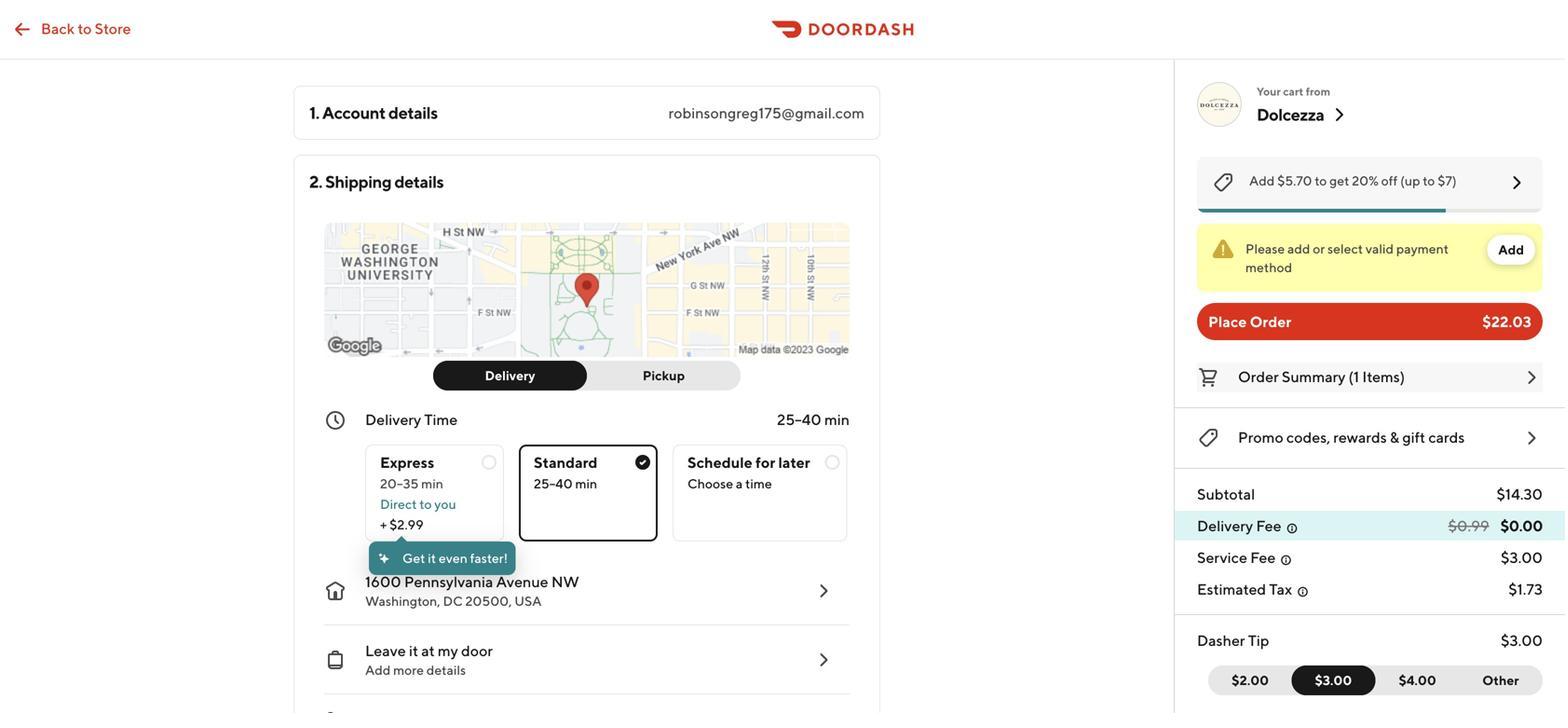 Task type: vqa. For each thing, say whether or not it's contained in the screenshot.
more
yes



Task type: describe. For each thing, give the bounding box(es) containing it.
details for 1. account details
[[389, 103, 438, 123]]

tip amount option group
[[1209, 665, 1544, 695]]

or
[[1314, 241, 1326, 256]]

delivery inside radio
[[485, 368, 535, 383]]

option group containing express
[[365, 430, 850, 542]]

back to store
[[41, 20, 131, 37]]

rewards
[[1334, 428, 1388, 446]]

choose a time
[[688, 476, 772, 491]]

cart
[[1284, 85, 1304, 98]]

time
[[424, 411, 458, 428]]

select
[[1328, 241, 1364, 256]]

add button
[[1488, 235, 1536, 265]]

$2.99
[[390, 517, 424, 532]]

add for add
[[1499, 242, 1525, 257]]

method
[[1246, 260, 1293, 275]]

back to store button
[[0, 11, 142, 48]]

20–35 min direct to you + $2.99
[[380, 476, 456, 532]]

0 vertical spatial order
[[1250, 313, 1292, 330]]

+
[[380, 517, 387, 532]]

tax
[[1270, 580, 1293, 598]]

get
[[403, 550, 425, 566]]

1. account
[[309, 103, 386, 123]]

dasher tip
[[1198, 631, 1270, 649]]

order inside button
[[1239, 368, 1279, 385]]

2. shipping
[[309, 172, 392, 192]]

status containing please add or select valid payment method
[[1198, 224, 1544, 292]]

gift
[[1403, 428, 1426, 446]]

dasher
[[1198, 631, 1246, 649]]

standard
[[534, 453, 598, 471]]

promo codes, rewards & gift cards
[[1239, 428, 1466, 446]]

$4.00
[[1399, 672, 1437, 688]]

to inside "20–35 min direct to you + $2.99"
[[420, 496, 432, 512]]

Pickup radio
[[576, 361, 741, 391]]

1 vertical spatial 25–40
[[534, 476, 573, 491]]

leave it at my door add more details
[[365, 642, 493, 678]]

dolcezza button
[[1257, 103, 1351, 126]]

promo codes, rewards & gift cards button
[[1198, 423, 1544, 453]]

$3.00 button
[[1292, 665, 1376, 695]]

order summary (1 items) button
[[1198, 363, 1544, 392]]

tip
[[1249, 631, 1270, 649]]

20500,
[[466, 593, 512, 609]]

$2.00
[[1232, 672, 1270, 688]]

time
[[746, 476, 772, 491]]

20–35
[[380, 476, 419, 491]]

later
[[779, 453, 811, 471]]

1 horizontal spatial min
[[576, 476, 598, 491]]

schedule for later
[[688, 453, 811, 471]]

$3.00 for tip
[[1502, 631, 1544, 649]]

more
[[393, 662, 424, 678]]

20%
[[1353, 173, 1379, 188]]

add $5.70 to get 20% off (up to $7) button
[[1198, 157, 1544, 213]]

subtotal
[[1198, 485, 1256, 503]]

pennsylvania
[[404, 573, 493, 590]]

add inside "leave it at my door add more details"
[[365, 662, 391, 678]]

valid
[[1366, 241, 1394, 256]]

(1
[[1349, 368, 1360, 385]]

service
[[1198, 549, 1248, 566]]

$22.03
[[1483, 313, 1532, 330]]

faster!
[[470, 550, 508, 566]]

Delivery radio
[[433, 361, 587, 391]]

2. shipping details
[[309, 172, 444, 192]]

Other button
[[1459, 665, 1544, 695]]

2 horizontal spatial min
[[825, 411, 850, 428]]

order summary (1 items)
[[1239, 368, 1406, 385]]

a
[[736, 476, 743, 491]]

estimated
[[1198, 580, 1267, 598]]



Task type: locate. For each thing, give the bounding box(es) containing it.
min inside "20–35 min direct to you + $2.99"
[[421, 476, 444, 491]]

items)
[[1363, 368, 1406, 385]]

1600 pennsylvania avenue nw washington,  dc 20500,  usa
[[365, 573, 580, 609]]

$0.00
[[1501, 517, 1544, 535]]

$7)
[[1438, 173, 1457, 188]]

2 vertical spatial details
[[427, 662, 466, 678]]

add inside button
[[1499, 242, 1525, 257]]

it left at
[[409, 642, 419, 659]]

order right the place on the right top of page
[[1250, 313, 1292, 330]]

None radio
[[365, 445, 504, 542], [519, 445, 658, 542], [673, 445, 848, 542], [365, 445, 504, 542], [519, 445, 658, 542], [673, 445, 848, 542]]

1 horizontal spatial 25–40
[[777, 411, 822, 428]]

avenue
[[496, 573, 549, 590]]

codes,
[[1287, 428, 1331, 446]]

to inside 'button'
[[78, 20, 92, 37]]

choose
[[688, 476, 734, 491]]

0 vertical spatial $3.00
[[1502, 549, 1544, 566]]

1 horizontal spatial it
[[428, 550, 436, 566]]

it inside tooltip
[[428, 550, 436, 566]]

dc
[[443, 593, 463, 609]]

from
[[1307, 85, 1331, 98]]

to left the $7)
[[1424, 173, 1436, 188]]

1 vertical spatial $3.00
[[1502, 631, 1544, 649]]

2 vertical spatial $3.00
[[1316, 672, 1353, 688]]

washington,
[[365, 593, 441, 609]]

store
[[95, 20, 131, 37]]

0 vertical spatial 25–40
[[777, 411, 822, 428]]

0 vertical spatial fee
[[1257, 517, 1282, 535]]

fee
[[1257, 517, 1282, 535], [1251, 549, 1276, 566]]

details
[[389, 103, 438, 123], [395, 172, 444, 192], [427, 662, 466, 678]]

$3.00 for fee
[[1502, 549, 1544, 566]]

robinsongreg175@gmail.com
[[669, 104, 865, 122]]

0 vertical spatial it
[[428, 550, 436, 566]]

your
[[1257, 85, 1281, 98]]

please add or select valid payment method
[[1246, 241, 1449, 275]]

it for even
[[428, 550, 436, 566]]

summary
[[1282, 368, 1346, 385]]

0 horizontal spatial 25–40
[[534, 476, 573, 491]]

add down leave
[[365, 662, 391, 678]]

order
[[1250, 313, 1292, 330], [1239, 368, 1279, 385]]

1 vertical spatial order
[[1239, 368, 1279, 385]]

$4.00 button
[[1365, 665, 1460, 695]]

get
[[1330, 173, 1350, 188]]

schedule
[[688, 453, 753, 471]]

cards
[[1429, 428, 1466, 446]]

0 horizontal spatial 25–40 min
[[534, 476, 598, 491]]

2 vertical spatial add
[[365, 662, 391, 678]]

0 vertical spatial add
[[1250, 173, 1275, 188]]

25–40 min up the later
[[777, 411, 850, 428]]

to left get
[[1315, 173, 1328, 188]]

1 vertical spatial delivery
[[365, 411, 421, 428]]

&
[[1391, 428, 1400, 446]]

details right the 2. shipping at the left top
[[395, 172, 444, 192]]

details down my
[[427, 662, 466, 678]]

2 horizontal spatial add
[[1499, 242, 1525, 257]]

$2.00 button
[[1209, 665, 1304, 695]]

1. account details
[[309, 103, 438, 123]]

$14.30
[[1497, 485, 1544, 503]]

$3.00 up other
[[1502, 631, 1544, 649]]

details right the 1. account
[[389, 103, 438, 123]]

1 vertical spatial it
[[409, 642, 419, 659]]

1 vertical spatial add
[[1499, 242, 1525, 257]]

0 horizontal spatial add
[[365, 662, 391, 678]]

place order
[[1209, 313, 1292, 330]]

$3.00 right $2.00 button
[[1316, 672, 1353, 688]]

fee for delivery
[[1257, 517, 1282, 535]]

to right back
[[78, 20, 92, 37]]

1 vertical spatial 25–40 min
[[534, 476, 598, 491]]

direct
[[380, 496, 417, 512]]

please
[[1246, 241, 1286, 256]]

usa
[[515, 593, 542, 609]]

2 vertical spatial delivery
[[1198, 517, 1254, 535]]

details inside "leave it at my door add more details"
[[427, 662, 466, 678]]

25–40 down standard
[[534, 476, 573, 491]]

details for 2. shipping details
[[395, 172, 444, 192]]

get it even faster!
[[403, 550, 508, 566]]

1 horizontal spatial delivery
[[485, 368, 535, 383]]

2 horizontal spatial delivery
[[1198, 517, 1254, 535]]

place
[[1209, 313, 1247, 330]]

it inside "leave it at my door add more details"
[[409, 642, 419, 659]]

1 horizontal spatial add
[[1250, 173, 1275, 188]]

leave
[[365, 642, 406, 659]]

option group
[[365, 430, 850, 542]]

express
[[380, 453, 435, 471]]

even
[[439, 550, 468, 566]]

1 vertical spatial details
[[395, 172, 444, 192]]

25–40
[[777, 411, 822, 428], [534, 476, 573, 491]]

add $5.70 to get 20% off (up to $7)
[[1250, 173, 1457, 188]]

$5.70
[[1278, 173, 1313, 188]]

0 vertical spatial delivery
[[485, 368, 535, 383]]

dolcezza
[[1257, 104, 1325, 124]]

door
[[461, 642, 493, 659]]

back
[[41, 20, 75, 37]]

nw
[[552, 573, 580, 590]]

off
[[1382, 173, 1398, 188]]

(up
[[1401, 173, 1421, 188]]

0 vertical spatial 25–40 min
[[777, 411, 850, 428]]

1 vertical spatial fee
[[1251, 549, 1276, 566]]

min
[[825, 411, 850, 428], [421, 476, 444, 491], [576, 476, 598, 491]]

delivery time
[[365, 411, 458, 428]]

my
[[438, 642, 458, 659]]

payment
[[1397, 241, 1449, 256]]

$1.73
[[1509, 580, 1544, 598]]

add for add $5.70 to get 20% off (up to $7)
[[1250, 173, 1275, 188]]

0 horizontal spatial delivery
[[365, 411, 421, 428]]

25–40 min down standard
[[534, 476, 598, 491]]

delivery
[[485, 368, 535, 383], [365, 411, 421, 428], [1198, 517, 1254, 535]]

$3.00 inside button
[[1316, 672, 1353, 688]]

0 horizontal spatial it
[[409, 642, 419, 659]]

other
[[1483, 672, 1520, 688]]

0 vertical spatial details
[[389, 103, 438, 123]]

it for at
[[409, 642, 419, 659]]

promo
[[1239, 428, 1284, 446]]

it right get
[[428, 550, 436, 566]]

order left summary
[[1239, 368, 1279, 385]]

25–40 up the later
[[777, 411, 822, 428]]

$3.00 down the $0.00
[[1502, 549, 1544, 566]]

to left you
[[420, 496, 432, 512]]

you
[[435, 496, 456, 512]]

add inside button
[[1250, 173, 1275, 188]]

pickup
[[643, 368, 685, 383]]

it
[[428, 550, 436, 566], [409, 642, 419, 659]]

for
[[756, 453, 776, 471]]

add left $5.70
[[1250, 173, 1275, 188]]

get it even faster! tooltip
[[369, 536, 516, 575]]

1600
[[365, 573, 401, 590]]

status
[[1198, 224, 1544, 292]]

0 horizontal spatial min
[[421, 476, 444, 491]]

1 horizontal spatial 25–40 min
[[777, 411, 850, 428]]

delivery or pickup selector option group
[[433, 361, 741, 391]]

$0.99
[[1449, 517, 1490, 535]]

your cart from
[[1257, 85, 1331, 98]]

at
[[422, 642, 435, 659]]

add
[[1250, 173, 1275, 188], [1499, 242, 1525, 257], [365, 662, 391, 678]]

add up $22.03
[[1499, 242, 1525, 257]]

fee for service
[[1251, 549, 1276, 566]]

add
[[1288, 241, 1311, 256]]

to
[[78, 20, 92, 37], [1315, 173, 1328, 188], [1424, 173, 1436, 188], [420, 496, 432, 512]]



